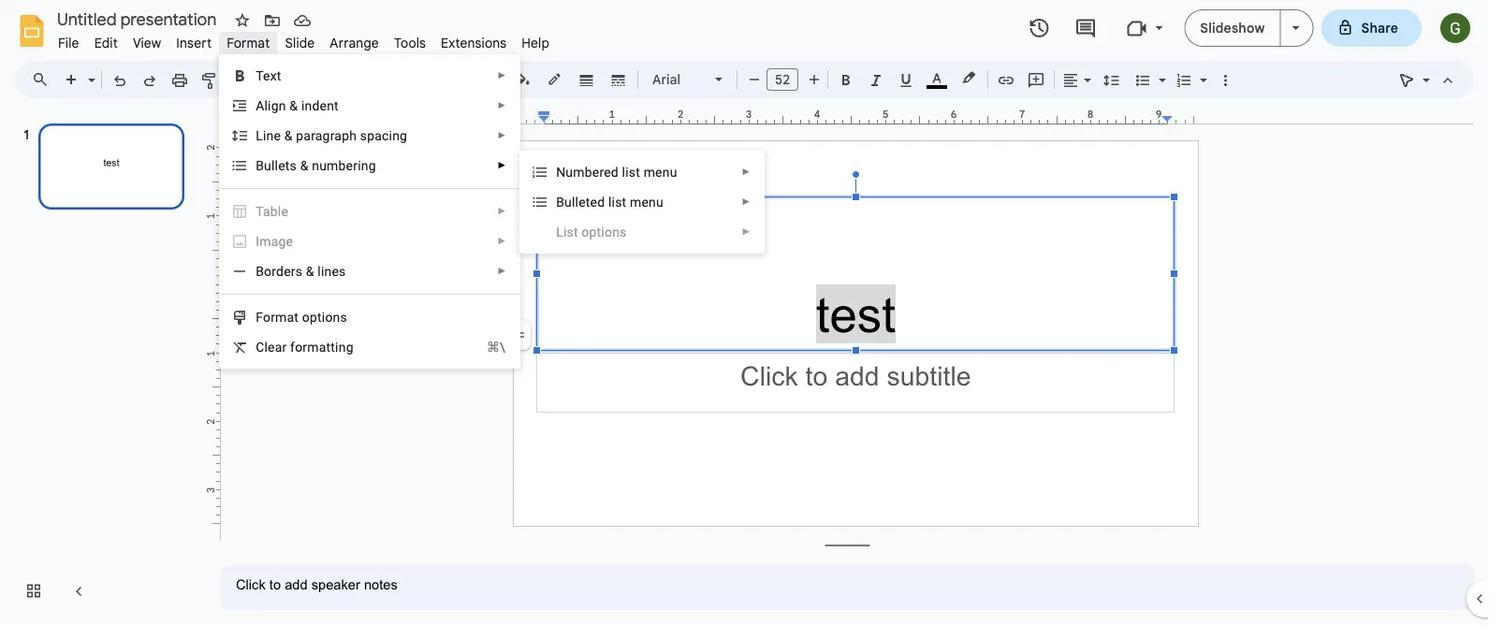Task type: locate. For each thing, give the bounding box(es) containing it.
left margin image
[[515, 110, 550, 124]]

menu item
[[556, 223, 751, 241], [220, 227, 520, 256]]

► for image m element
[[497, 236, 507, 247]]

& right s
[[300, 158, 308, 173]]

menu down numbered list menu n element
[[630, 194, 664, 210]]

navigation inside application
[[0, 106, 206, 625]]

arial
[[652, 71, 681, 88]]

list up bulleted list menu b element
[[622, 164, 640, 180]]

text
[[256, 68, 281, 83]]

► for "borders & lines q" element
[[497, 266, 507, 277]]

&
[[290, 98, 298, 113], [284, 128, 293, 143], [300, 158, 308, 173], [306, 263, 314, 279]]

menu item containing list
[[556, 223, 751, 241]]

bulle
[[256, 158, 285, 173]]

0 vertical spatial menu
[[644, 164, 677, 180]]

menu
[[520, 0, 765, 598], [219, 54, 521, 369]]

text s element
[[256, 68, 287, 83]]

application
[[0, 0, 1489, 625]]

indent
[[301, 98, 339, 113]]

view
[[133, 35, 161, 51]]

lear
[[264, 339, 287, 355]]

m
[[259, 234, 271, 249]]

view menu item
[[125, 32, 169, 54]]

border dash option
[[608, 66, 629, 93]]

menu bar banner
[[0, 0, 1489, 625]]

format menu item
[[219, 32, 277, 54]]

⌘backslash element
[[464, 338, 506, 357]]

►
[[497, 70, 507, 81], [497, 100, 507, 111], [497, 130, 507, 141], [497, 160, 507, 171], [742, 167, 751, 177], [742, 197, 751, 207], [497, 206, 507, 217], [742, 227, 751, 237], [497, 236, 507, 247], [497, 266, 507, 277]]

navigation
[[0, 106, 206, 625]]

a lign & indent
[[256, 98, 339, 113]]

o
[[582, 224, 589, 240]]

menu item up lines
[[220, 227, 520, 256]]

& right the lign on the top of the page
[[290, 98, 298, 113]]

format inside menu item
[[227, 35, 270, 51]]

menu for b ulleted list menu
[[630, 194, 664, 210]]

list down n umbered list menu
[[608, 194, 626, 210]]

share
[[1361, 20, 1398, 36]]

tools
[[394, 35, 426, 51]]

menu up bulleted list menu b element
[[644, 164, 677, 180]]

Font size text field
[[767, 68, 797, 91]]

⌘\
[[487, 339, 506, 355]]

tools menu item
[[386, 32, 433, 54]]

1 vertical spatial format
[[256, 309, 299, 325]]

b ulleted list menu
[[556, 194, 664, 210]]

lign
[[264, 98, 286, 113]]

spacing
[[360, 128, 407, 143]]

insert menu item
[[169, 32, 219, 54]]

lines
[[318, 263, 346, 279]]

menu bar containing file
[[51, 24, 557, 55]]

format up lear
[[256, 309, 299, 325]]

font list. arial selected. option
[[652, 66, 704, 93]]

border weight option
[[576, 66, 598, 93]]

i
[[256, 234, 259, 249]]

format for format options
[[256, 309, 299, 325]]

0 horizontal spatial menu item
[[220, 227, 520, 256]]

1 vertical spatial menu
[[630, 194, 664, 210]]

► for text s element on the left
[[497, 70, 507, 81]]

table 2 element
[[256, 204, 294, 219]]

list for umbered
[[622, 164, 640, 180]]

slideshow button
[[1184, 9, 1281, 47]]

list
[[622, 164, 640, 180], [608, 194, 626, 210]]

help menu item
[[514, 32, 557, 54]]

0 vertical spatial format
[[227, 35, 270, 51]]

► inside 'table' menu item
[[497, 206, 507, 217]]

1 vertical spatial list
[[608, 194, 626, 210]]

bulleted list menu b element
[[556, 194, 669, 210]]

c
[[256, 339, 264, 355]]

& left lines
[[306, 263, 314, 279]]

numbering
[[312, 158, 376, 173]]

help
[[522, 35, 550, 51]]

fill color: transparent image
[[512, 66, 534, 91]]

format down star checkbox
[[227, 35, 270, 51]]

list o ptions
[[556, 224, 627, 240]]

option
[[501, 320, 531, 350]]

1 horizontal spatial menu item
[[556, 223, 751, 241]]

menu item containing i
[[220, 227, 520, 256]]

edit
[[94, 35, 118, 51]]

borders & lines
[[256, 263, 346, 279]]

extensions
[[441, 35, 507, 51]]

menu bar
[[51, 24, 557, 55]]

paragraph
[[296, 128, 357, 143]]

Star checkbox
[[229, 7, 256, 34]]

0 vertical spatial list
[[622, 164, 640, 180]]

a
[[256, 98, 264, 113]]

menu item down bulleted list menu b element
[[556, 223, 751, 241]]

format options
[[256, 309, 347, 325]]

shrink text on overflow image
[[503, 322, 529, 348]]

format
[[227, 35, 270, 51], [256, 309, 299, 325]]

menu
[[644, 164, 677, 180], [630, 194, 664, 210]]

line & paragraph spacing l element
[[256, 128, 413, 143]]



Task type: describe. For each thing, give the bounding box(es) containing it.
& right 'ine'
[[284, 128, 293, 143]]

arrange
[[330, 35, 379, 51]]

list options o element
[[556, 224, 632, 240]]

share button
[[1321, 9, 1422, 47]]

bulle t s & numbering
[[256, 158, 376, 173]]

umbered
[[566, 164, 619, 180]]

arrange menu item
[[322, 32, 386, 54]]

i m age
[[256, 234, 293, 249]]

ptions
[[589, 224, 627, 240]]

format options \ element
[[256, 309, 353, 325]]

table menu item
[[220, 197, 520, 227]]

c lear formatting
[[256, 339, 354, 355]]

edit menu item
[[87, 32, 125, 54]]

n
[[556, 164, 566, 180]]

Menus field
[[23, 66, 65, 93]]

l
[[256, 128, 263, 143]]

formatting
[[290, 339, 354, 355]]

list
[[556, 224, 578, 240]]

bulleted list menu image
[[1154, 67, 1166, 74]]

file
[[58, 35, 79, 51]]

menu containing n
[[520, 0, 765, 598]]

bullets & numbering t element
[[256, 158, 382, 173]]

list for ulleted
[[608, 194, 626, 210]]

2
[[205, 145, 217, 151]]

age
[[271, 234, 293, 249]]

ine
[[263, 128, 281, 143]]

n umbered list menu
[[556, 164, 677, 180]]

options
[[302, 309, 347, 325]]

text color image
[[927, 66, 947, 89]]

► for numbered list menu n element
[[742, 167, 751, 177]]

live pointer settings image
[[1418, 67, 1430, 74]]

extensions menu item
[[433, 32, 514, 54]]

Font size field
[[767, 68, 806, 95]]

► for bullets & numbering t element
[[497, 160, 507, 171]]

b
[[556, 194, 564, 210]]

menu bar inside menu bar banner
[[51, 24, 557, 55]]

l ine & paragraph spacing
[[256, 128, 407, 143]]

slide
[[285, 35, 315, 51]]

format for format
[[227, 35, 270, 51]]

► for table 2 "element"
[[497, 206, 507, 217]]

border color: transparent image
[[544, 66, 566, 91]]

► for align & indent a element
[[497, 100, 507, 111]]

t
[[285, 158, 290, 173]]

application containing slideshow
[[0, 0, 1489, 625]]

ulleted
[[564, 194, 605, 210]]

insert
[[176, 35, 212, 51]]

numbered list menu image
[[1195, 67, 1207, 74]]

clear formatting c element
[[256, 339, 359, 355]]

numbered list menu n element
[[556, 164, 683, 180]]

line & paragraph spacing image
[[1101, 66, 1123, 93]]

borders
[[256, 263, 302, 279]]

mode and view toolbar
[[1392, 61, 1463, 98]]

start slideshow (⌘+enter) image
[[1292, 26, 1300, 30]]

align & indent a element
[[256, 98, 344, 113]]

Rename text field
[[51, 7, 227, 30]]

image m element
[[256, 234, 299, 249]]

► for line & paragraph spacing l element at the left top
[[497, 130, 507, 141]]

highlight color image
[[958, 66, 979, 89]]

s
[[290, 158, 297, 173]]

► for bulleted list menu b element
[[742, 197, 751, 207]]

new slide with layout image
[[83, 67, 95, 74]]

right margin image
[[1163, 110, 1198, 124]]

main toolbar
[[55, 0, 1240, 387]]

borders & lines q element
[[256, 263, 351, 279]]

menu for n umbered list menu
[[644, 164, 677, 180]]

menu containing text
[[219, 54, 521, 369]]

slide menu item
[[277, 32, 322, 54]]

slideshow
[[1200, 20, 1265, 36]]

file menu item
[[51, 32, 87, 54]]

table
[[256, 204, 288, 219]]



Task type: vqa. For each thing, say whether or not it's contained in the screenshot.
the D
no



